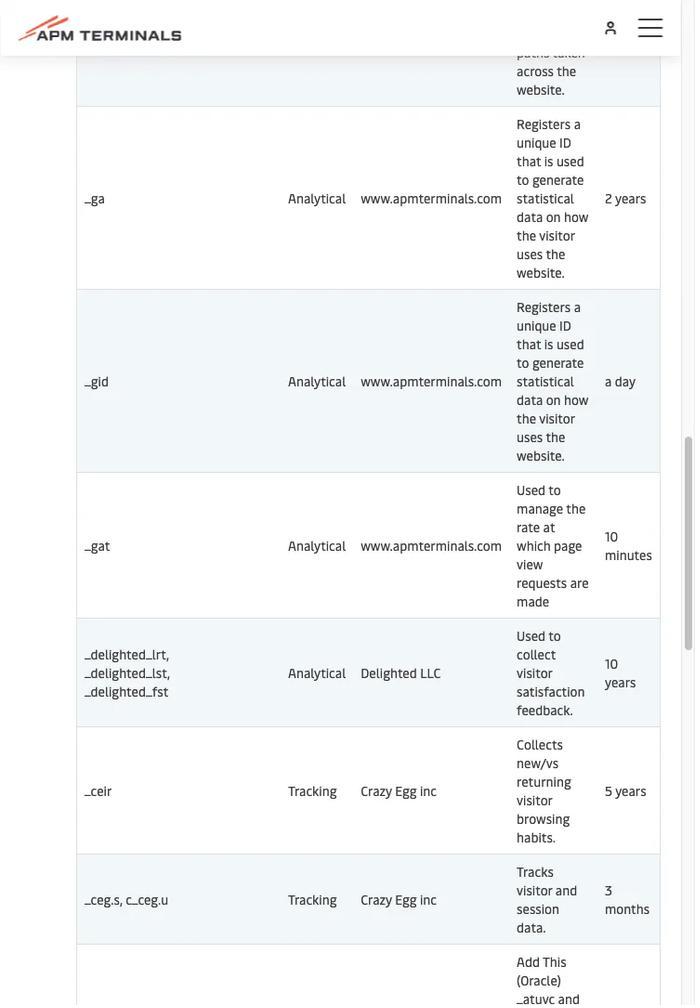 Task type: vqa. For each thing, say whether or not it's contained in the screenshot.
c_ceg.u
yes



Task type: describe. For each thing, give the bounding box(es) containing it.
sc_analytics_session_cookie
[[85, 16, 273, 33]]

a for 2 years
[[574, 115, 581, 133]]

registers a unique id that is used to generate statistical data on how the visitor uses the website. for a
[[517, 298, 589, 465]]

collects
[[517, 736, 563, 754]]

inc for visitor
[[420, 783, 437, 800]]

satisfaction
[[517, 683, 585, 701]]

_delighted_fst
[[85, 683, 169, 701]]

registers for 2
[[517, 115, 571, 133]]

day
[[615, 373, 636, 390]]

analytical for _gat
[[288, 537, 346, 555]]

habits.
[[517, 829, 556, 847]]

statistical for a
[[517, 373, 574, 390]]

generate for 2 years
[[533, 171, 584, 189]]

_delighted_lrt, _delighted_lst, _delighted_fst
[[85, 646, 170, 701]]

visitor inside tracks visitor and session data.
[[517, 882, 553, 900]]

the inside used to manage the rate at which page view requests are made
[[566, 500, 586, 518]]

visitor inside the 'collects new/vs returning visitor browsing habits.'
[[517, 792, 553, 810]]

uses for a day
[[517, 429, 543, 446]]

analytical for _gid
[[288, 373, 346, 390]]

id for a
[[560, 317, 572, 335]]

10 for 10 minutes
[[605, 528, 618, 546]]

collect
[[517, 646, 556, 664]]

minutes
[[605, 547, 652, 564]]

months
[[605, 901, 650, 918]]

which
[[517, 537, 551, 555]]

_ceg.s, c_ceg.u
[[85, 891, 169, 909]]

tracking for _ceg.s, c_ceg.u
[[288, 891, 337, 909]]

tracking for _ceir
[[288, 783, 337, 800]]

5
[[605, 783, 613, 800]]

years for 10
[[605, 674, 636, 692]]

c_ceg.u
[[126, 891, 169, 909]]

_gat
[[85, 537, 110, 555]]

tracks
[[517, 864, 554, 881]]

rate
[[517, 519, 540, 536]]

to inside used to manage the rate at which page view requests are made
[[549, 482, 561, 499]]

how for 2 years
[[564, 208, 589, 226]]

registers for a
[[517, 298, 571, 316]]

2 vertical spatial a
[[605, 373, 612, 390]]

used for used to manage the rate at which page view requests are made
[[517, 482, 546, 499]]

session
[[605, 16, 649, 33]]

statistical for 2
[[517, 190, 574, 207]]

egg for visitor
[[395, 783, 417, 800]]

_ga
[[85, 190, 105, 207]]

crazy egg inc for visitor
[[361, 783, 437, 800]]

on for a
[[546, 391, 561, 409]]

data.
[[517, 919, 546, 937]]

to inside used to collect visitor satisfaction feedback.
[[549, 627, 561, 645]]

how for a day
[[564, 391, 589, 409]]

4 analytical from the top
[[288, 665, 346, 682]]

website. for 2 years
[[517, 264, 565, 282]]

made
[[517, 593, 550, 611]]

www.apmterminals.com for a
[[361, 373, 502, 390]]

_delighted_lrt,
[[85, 646, 169, 664]]

www.apmterminals.com for 10
[[361, 537, 502, 555]]

add this (oracle)
[[517, 954, 567, 990]]

visitor inside used to collect visitor satisfaction feedback.
[[517, 665, 553, 682]]

2 years
[[605, 190, 647, 207]]

is for a day
[[544, 336, 554, 353]]

unique for a day
[[517, 317, 557, 335]]

_ceg.s,
[[85, 891, 122, 909]]

registers a unique id that is used to generate statistical data on how the visitor uses the website. for 2
[[517, 115, 589, 282]]

used for used to collect visitor satisfaction feedback.
[[517, 627, 546, 645]]

feedback.
[[517, 702, 573, 720]]

that for 2 years
[[517, 152, 541, 170]]

used for 2
[[557, 152, 584, 170]]

page
[[554, 537, 582, 555]]

egg for session
[[395, 891, 417, 909]]



Task type: locate. For each thing, give the bounding box(es) containing it.
registers a unique id that is used to generate statistical data on how the visitor uses the website. left 2
[[517, 115, 589, 282]]

to
[[517, 171, 529, 189], [517, 354, 529, 372], [549, 482, 561, 499], [549, 627, 561, 645]]

2 statistical from the top
[[517, 373, 574, 390]]

2 data from the top
[[517, 391, 543, 409]]

10 inside 10 years
[[605, 655, 618, 673]]

1 vertical spatial years
[[605, 674, 636, 692]]

id for 2
[[560, 134, 572, 152]]

used
[[557, 152, 584, 170], [557, 336, 584, 353]]

1 statistical from the top
[[517, 190, 574, 207]]

1 vertical spatial id
[[560, 317, 572, 335]]

uses for 2 years
[[517, 245, 543, 263]]

delighted llc
[[361, 665, 441, 682]]

years right satisfaction
[[605, 674, 636, 692]]

are
[[570, 575, 589, 592]]

2 crazy from the top
[[361, 891, 392, 909]]

analytical
[[288, 190, 346, 207], [288, 373, 346, 390], [288, 537, 346, 555], [288, 665, 346, 682]]

1 used from the top
[[517, 482, 546, 499]]

2 10 from the top
[[605, 655, 618, 673]]

registers a unique id that is used to generate statistical data on how the visitor uses the website.
[[517, 115, 589, 282], [517, 298, 589, 465]]

2 unique from the top
[[517, 317, 557, 335]]

analytical for _ga
[[288, 190, 346, 207]]

1 vertical spatial crazy egg inc
[[361, 891, 437, 909]]

2 tracking from the top
[[288, 891, 337, 909]]

3 months
[[605, 882, 650, 918]]

egg
[[395, 783, 417, 800], [395, 891, 417, 909]]

used up the manage on the right
[[517, 482, 546, 499]]

collects new/vs returning visitor browsing habits.
[[517, 736, 571, 847]]

0 vertical spatial is
[[544, 152, 554, 170]]

years for 2
[[615, 190, 647, 207]]

llc
[[420, 665, 441, 682]]

2 vertical spatial www.apmterminals.com
[[361, 537, 502, 555]]

used to collect visitor satisfaction feedback.
[[517, 627, 585, 720]]

1 data from the top
[[517, 208, 543, 226]]

uses
[[517, 245, 543, 263], [517, 429, 543, 446]]

inc
[[420, 783, 437, 800], [420, 891, 437, 909]]

inc for session
[[420, 891, 437, 909]]

visitor
[[539, 227, 575, 244], [539, 410, 575, 428], [517, 665, 553, 682], [517, 792, 553, 810], [517, 882, 553, 900]]

1 registers from the top
[[517, 115, 571, 133]]

1 vertical spatial a
[[574, 298, 581, 316]]

2 used from the top
[[557, 336, 584, 353]]

0 vertical spatial website.
[[517, 264, 565, 282]]

that
[[517, 152, 541, 170], [517, 336, 541, 353]]

1 vertical spatial tracking
[[288, 891, 337, 909]]

0 vertical spatial id
[[560, 134, 572, 152]]

1 vertical spatial data
[[517, 391, 543, 409]]

10 right used to collect visitor satisfaction feedback.
[[605, 655, 618, 673]]

new/vs
[[517, 755, 559, 773]]

1 vertical spatial statistical
[[517, 373, 574, 390]]

1 vertical spatial how
[[564, 391, 589, 409]]

1 used from the top
[[557, 152, 584, 170]]

statistical left a day
[[517, 373, 574, 390]]

the
[[517, 227, 536, 244], [546, 245, 566, 263], [517, 410, 536, 428], [546, 429, 566, 446], [566, 500, 586, 518]]

0 vertical spatial that
[[517, 152, 541, 170]]

_ceir
[[85, 783, 112, 800]]

0 vertical spatial egg
[[395, 783, 417, 800]]

2 crazy egg inc from the top
[[361, 891, 437, 909]]

tracks visitor and session data.
[[517, 864, 578, 937]]

data
[[517, 208, 543, 226], [517, 391, 543, 409]]

registers a unique id that is used to generate statistical data on how the visitor uses the website. left a day
[[517, 298, 589, 465]]

10 years
[[605, 655, 636, 692]]

2 registers from the top
[[517, 298, 571, 316]]

1 vertical spatial unique
[[517, 317, 557, 335]]

delighted
[[361, 665, 417, 682]]

requests
[[517, 575, 567, 592]]

1 vertical spatial registers
[[517, 298, 571, 316]]

1 analytical from the top
[[288, 190, 346, 207]]

id
[[560, 134, 572, 152], [560, 317, 572, 335]]

1 unique from the top
[[517, 134, 557, 152]]

0 vertical spatial www.apmterminals.com
[[361, 190, 502, 207]]

0 vertical spatial used
[[557, 152, 584, 170]]

generate for a day
[[533, 354, 584, 372]]

10 inside 10 minutes
[[605, 528, 618, 546]]

1 vertical spatial www.apmterminals.com
[[361, 373, 502, 390]]

website. for a day
[[517, 447, 565, 465]]

2 inc from the top
[[420, 891, 437, 909]]

2 registers a unique id that is used to generate statistical data on how the visitor uses the website. from the top
[[517, 298, 589, 465]]

used
[[517, 482, 546, 499], [517, 627, 546, 645]]

10 for 10 years
[[605, 655, 618, 673]]

0 vertical spatial inc
[[420, 783, 437, 800]]

years for 5
[[616, 783, 647, 800]]

2 vertical spatial years
[[616, 783, 647, 800]]

statistical
[[517, 190, 574, 207], [517, 373, 574, 390]]

1 vertical spatial inc
[[420, 891, 437, 909]]

1 inc from the top
[[420, 783, 437, 800]]

1 on from the top
[[546, 208, 561, 226]]

10 up minutes
[[605, 528, 618, 546]]

1 vertical spatial generate
[[533, 354, 584, 372]]

1 vertical spatial uses
[[517, 429, 543, 446]]

2 website. from the top
[[517, 447, 565, 465]]

1 vertical spatial is
[[544, 336, 554, 353]]

3 www.apmterminals.com from the top
[[361, 537, 502, 555]]

at
[[543, 519, 555, 536]]

browsing
[[517, 811, 570, 828]]

2 www.apmterminals.com from the top
[[361, 373, 502, 390]]

10 minutes
[[605, 528, 652, 564]]

1 generate from the top
[[533, 171, 584, 189]]

2 on from the top
[[546, 391, 561, 409]]

used to manage the rate at which page view requests are made
[[517, 482, 589, 611]]

this
[[543, 954, 567, 971]]

2 egg from the top
[[395, 891, 417, 909]]

unique
[[517, 134, 557, 152], [517, 317, 557, 335]]

view
[[517, 556, 543, 574]]

1 vertical spatial 10
[[605, 655, 618, 673]]

crazy
[[361, 783, 392, 800], [361, 891, 392, 909]]

crazy egg inc
[[361, 783, 437, 800], [361, 891, 437, 909]]

manage
[[517, 500, 564, 518]]

tracking
[[288, 783, 337, 800], [288, 891, 337, 909]]

0 vertical spatial uses
[[517, 245, 543, 263]]

1 vertical spatial egg
[[395, 891, 417, 909]]

data for 2
[[517, 208, 543, 226]]

a for a day
[[574, 298, 581, 316]]

a day
[[605, 373, 636, 390]]

and
[[556, 882, 578, 900]]

0 vertical spatial data
[[517, 208, 543, 226]]

used up collect at the bottom
[[517, 627, 546, 645]]

2 used from the top
[[517, 627, 546, 645]]

is
[[544, 152, 554, 170], [544, 336, 554, 353]]

session
[[517, 901, 560, 918]]

2 that from the top
[[517, 336, 541, 353]]

0 vertical spatial 10
[[605, 528, 618, 546]]

0 vertical spatial on
[[546, 208, 561, 226]]

1 registers a unique id that is used to generate statistical data on how the visitor uses the website. from the top
[[517, 115, 589, 282]]

that for a day
[[517, 336, 541, 353]]

0 vertical spatial generate
[[533, 171, 584, 189]]

1 tracking from the top
[[288, 783, 337, 800]]

website.
[[517, 264, 565, 282], [517, 447, 565, 465]]

2 uses from the top
[[517, 429, 543, 446]]

on for 2
[[546, 208, 561, 226]]

1 vertical spatial registers a unique id that is used to generate statistical data on how the visitor uses the website.
[[517, 298, 589, 465]]

1 egg from the top
[[395, 783, 417, 800]]

_gid
[[85, 373, 109, 390]]

1 crazy from the top
[[361, 783, 392, 800]]

statistical left 2
[[517, 190, 574, 207]]

is for 2 years
[[544, 152, 554, 170]]

crazy for visitor
[[361, 783, 392, 800]]

5 years
[[605, 783, 647, 800]]

0 vertical spatial tracking
[[288, 783, 337, 800]]

2
[[605, 190, 612, 207]]

years right '5'
[[616, 783, 647, 800]]

1 vertical spatial that
[[517, 336, 541, 353]]

0 vertical spatial registers
[[517, 115, 571, 133]]

add
[[517, 954, 540, 971]]

1 www.apmterminals.com from the top
[[361, 190, 502, 207]]

2 analytical from the top
[[288, 373, 346, 390]]

used inside used to collect visitor satisfaction feedback.
[[517, 627, 546, 645]]

1 vertical spatial used
[[557, 336, 584, 353]]

generate
[[533, 171, 584, 189], [533, 354, 584, 372]]

returning
[[517, 773, 571, 791]]

1 website. from the top
[[517, 264, 565, 282]]

(oracle)
[[517, 972, 561, 990]]

unique for 2 years
[[517, 134, 557, 152]]

0 vertical spatial registers a unique id that is used to generate statistical data on how the visitor uses the website.
[[517, 115, 589, 282]]

2 id from the top
[[560, 317, 572, 335]]

years right 2
[[615, 190, 647, 207]]

1 crazy egg inc from the top
[[361, 783, 437, 800]]

www.apmterminals.com for 2
[[361, 190, 502, 207]]

used inside used to manage the rate at which page view requests are made
[[517, 482, 546, 499]]

0 vertical spatial used
[[517, 482, 546, 499]]

1 vertical spatial on
[[546, 391, 561, 409]]

1 10 from the top
[[605, 528, 618, 546]]

how
[[564, 208, 589, 226], [564, 391, 589, 409]]

0 vertical spatial how
[[564, 208, 589, 226]]

1 uses from the top
[[517, 245, 543, 263]]

10
[[605, 528, 618, 546], [605, 655, 618, 673]]

1 id from the top
[[560, 134, 572, 152]]

0 vertical spatial statistical
[[517, 190, 574, 207]]

3
[[605, 882, 613, 900]]

2 is from the top
[[544, 336, 554, 353]]

0 vertical spatial a
[[574, 115, 581, 133]]

1 vertical spatial used
[[517, 627, 546, 645]]

data for a
[[517, 391, 543, 409]]

0 vertical spatial crazy
[[361, 783, 392, 800]]

on
[[546, 208, 561, 226], [546, 391, 561, 409]]

crazy for session
[[361, 891, 392, 909]]

1 how from the top
[[564, 208, 589, 226]]

2 generate from the top
[[533, 354, 584, 372]]

1 vertical spatial crazy
[[361, 891, 392, 909]]

0 vertical spatial unique
[[517, 134, 557, 152]]

_delighted_lst,
[[85, 665, 170, 682]]

0 vertical spatial crazy egg inc
[[361, 783, 437, 800]]

1 vertical spatial website.
[[517, 447, 565, 465]]

registers
[[517, 115, 571, 133], [517, 298, 571, 316]]

2 how from the top
[[564, 391, 589, 409]]

a
[[574, 115, 581, 133], [574, 298, 581, 316], [605, 373, 612, 390]]

years
[[615, 190, 647, 207], [605, 674, 636, 692], [616, 783, 647, 800]]

www.apmterminals.com
[[361, 190, 502, 207], [361, 373, 502, 390], [361, 537, 502, 555]]

1 is from the top
[[544, 152, 554, 170]]

used for a
[[557, 336, 584, 353]]

1 that from the top
[[517, 152, 541, 170]]

0 vertical spatial years
[[615, 190, 647, 207]]

3 analytical from the top
[[288, 537, 346, 555]]

crazy egg inc for session
[[361, 891, 437, 909]]



